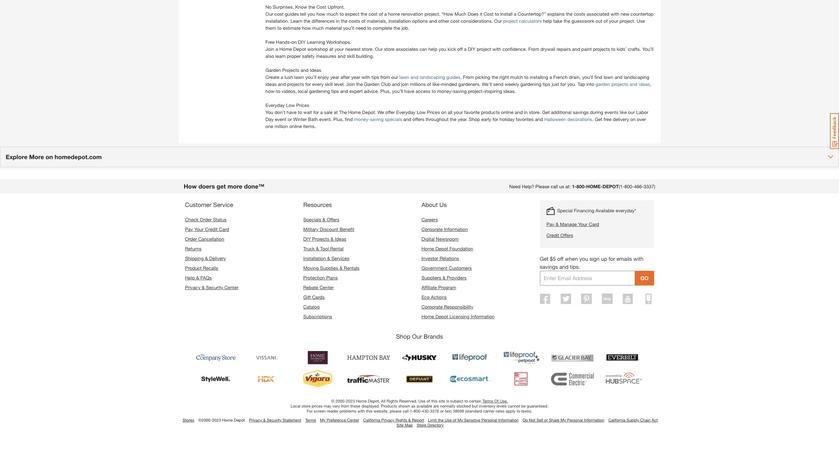 Task type: describe. For each thing, give the bounding box(es) containing it.
a left lush
[[281, 74, 283, 80]]

depot. inside © 2000-2023 home depot. all rights reserved. use of this site is subject to certain terms of use. local store prices may vary from those displayed. products shown as available are normally stocked but inventory levels cannot be guaranteed. for screen reader problems with this website, please call 1-800-430-3376 or text 38698 (standard carrier rates apply to texts).
[[368, 399, 380, 404]]

website,
[[374, 409, 389, 414]]

off inside get $5 off when you sign up for emails with savings and tips.
[[557, 256, 564, 262]]

customer service
[[185, 201, 233, 209]]

©2000-
[[198, 418, 212, 423]]

to left be
[[517, 409, 520, 414]]

1 horizontal spatial cost
[[369, 11, 378, 17]]

the up expert
[[356, 81, 363, 87]]

home accents holiday image
[[500, 370, 543, 389]]

apply
[[506, 409, 516, 414]]

millions
[[410, 81, 426, 87]]

and left paint
[[572, 46, 580, 52]]

installation & services link
[[303, 256, 349, 262]]

investor relations link
[[422, 256, 459, 262]]

©2000-2023 home depot
[[198, 418, 245, 423]]

home depot on youtube image
[[623, 294, 633, 305]]

with up advice.
[[362, 74, 370, 80]]

1 vertical spatial shop
[[396, 333, 410, 341]]

and inside our cost guides tell you how much to expect the cost of a home renovation project. "how much does it cost to install a countertop?" explains the costs associated with new countertop installation. learn the differences in the costs of materials, installation options and other cost considerations. our
[[429, 18, 437, 24]]

home
[[388, 11, 400, 17]]

1 horizontal spatial project
[[503, 18, 518, 24]]

at inside you don't have to wait for a sale at the home depot. we offer everyday low prices on all your favorite products online and in store. get additional savings during events like our labor day event or winter bath event. plus, find
[[334, 110, 338, 115]]

recalls
[[203, 266, 218, 271]]

actions
[[431, 295, 447, 300]]

1 vertical spatial saving
[[370, 117, 384, 122]]

share
[[549, 418, 559, 423]]

a right kick on the right
[[464, 46, 467, 52]]

the down expect
[[341, 18, 347, 24]]

year.
[[458, 117, 468, 122]]

gift cards
[[303, 295, 325, 300]]

just
[[552, 81, 559, 87]]

security for statement
[[267, 418, 282, 423]]

to left videos,
[[276, 88, 280, 94]]

2 horizontal spatial privacy
[[381, 418, 395, 423]]

online inside . get free delivery on over one million online items.
[[289, 124, 302, 129]]

the down all
[[450, 117, 457, 122]]

get inside you don't have to wait for a sale at the home depot. we offer everyday low prices on all your favorite products online and in store. get additional savings during events like our labor day event or winter bath event. plus, find
[[542, 110, 550, 115]]

1 horizontal spatial 800-
[[577, 184, 586, 190]]

you'll inside ", how-to videos, local gardening tips and expert advice. plus, you'll have access to money-saving project-inspiring ideas."
[[392, 88, 403, 94]]

1 lawn from the left
[[294, 74, 304, 80]]

to inside . from picking the right mulch to installing a french drain, you'll find lawn and landscaping ideas and projects for every skill level. join the garden club and join millions of like-minded gardeners. we'll send weekly gardening tips just for you. tap into
[[524, 74, 529, 80]]

your inside help take the guesswork out of your project. use them to estimate how much material you'll need to complete the job.
[[609, 18, 618, 24]]

a up learn
[[276, 46, 278, 52]]

projects inside . from picking the right mulch to installing a french drain, you'll find lawn and landscaping ideas and projects for every skill level. join the garden club and join millions of like-minded gardeners. we'll send weekly gardening tips just for you. tap into
[[287, 81, 304, 87]]

returns link
[[185, 246, 202, 252]]

and down safety
[[301, 67, 309, 73]]

home decorators collection image
[[296, 349, 339, 368]]

1- inside © 2000-2023 home depot. all rights reserved. use of this site is subject to certain terms of use. local store prices may vary from those displayed. products shown as available are normally stocked but inventory levels cannot be guaranteed. for screen reader problems with this website, please call 1-800-430-3376 or text 38698 (standard carrier rates apply to texts).
[[410, 409, 414, 414]]

depot. inside you don't have to wait for a sale at the home depot. we offer everyday low prices on all your favorite products online and in store. get additional savings during events like our labor day event or winter bath event. plus, find
[[362, 110, 376, 115]]

no
[[265, 4, 272, 10]]

do not sell or share my personal information
[[523, 418, 604, 423]]

and inside ", how-to videos, local gardening tips and expert advice. plus, you'll have access to money-saving project-inspiring ideas."
[[340, 88, 348, 94]]

learn
[[275, 53, 286, 59]]

430-
[[422, 409, 430, 414]]

(1-
[[619, 184, 624, 190]]

from inside © 2000-2023 home depot. all rights reserved. use of this site is subject to certain terms of use. local store prices may vary from those displayed. products shown as available are normally stocked but inventory levels cannot be guaranteed. for screen reader problems with this website, please call 1-800-430-3376 or text 38698 (standard carrier rates apply to texts).
[[341, 404, 349, 409]]

day
[[265, 117, 274, 122]]

stylewell image
[[194, 370, 237, 389]]

from inside . from picking the right mulch to installing a french drain, you'll find lawn and landscaping ideas and projects for every skill level. join the garden club and join millions of like-minded gardeners. we'll send weekly gardening tips just for you. tap into
[[463, 74, 474, 80]]

lawn for create
[[400, 74, 409, 80]]

or inside © 2000-2023 home depot. all rights reserved. use of this site is subject to certain terms of use. local store prices may vary from those displayed. products shown as available are normally stocked but inventory levels cannot be guaranteed. for screen reader problems with this website, please call 1-800-430-3376 or text 38698 (standard carrier rates apply to texts).
[[440, 409, 444, 414]]

0 vertical spatial tips
[[372, 74, 379, 80]]

corporate for corporate responsibility
[[422, 304, 443, 310]]

california supply chain act link
[[608, 418, 658, 423]]

get inside . get free delivery on over one million online items.
[[595, 117, 602, 122]]

and down nearest
[[338, 53, 346, 59]]

projects for garden
[[282, 67, 299, 73]]

plans
[[326, 275, 338, 281]]

to left certain
[[464, 399, 468, 404]]

home right ©2000-
[[222, 418, 233, 423]]

events
[[605, 110, 618, 115]]

& for truck & tool rental
[[316, 246, 319, 252]]

2 horizontal spatial center
[[347, 418, 359, 423]]

rights inside © 2000-2023 home depot. all rights reserved. use of this site is subject to certain terms of use. local store prices may vary from those displayed. products shown as available are normally stocked but inventory levels cannot be guaranteed. for screen reader problems with this website, please call 1-800-430-3376 or text 38698 (standard carrier rates apply to texts).
[[387, 399, 398, 404]]

of up materials,
[[379, 11, 383, 17]]

ideas inside . from picking the right mulch to installing a french drain, you'll find lawn and landscaping ideas and projects for every skill level. join the garden club and join millions of like-minded gardeners. we'll send weekly gardening tips just for you. tap into
[[265, 81, 277, 87]]

the up send in the right top of the page
[[492, 74, 498, 80]]

building.
[[356, 53, 374, 59]]

financing
[[574, 208, 594, 214]]

emails
[[617, 256, 632, 262]]

hands-
[[276, 39, 291, 45]]

& down "discount"
[[331, 236, 334, 242]]

saving inside ", how-to videos, local gardening tips and expert advice. plus, you'll have access to money-saving project-inspiring ideas."
[[453, 88, 467, 94]]

, how-to videos, local gardening tips and expert advice. plus, you'll have access to money-saving project-inspiring ideas.
[[265, 81, 651, 94]]

to right need on the top left
[[367, 25, 371, 31]]

truck & tool rental
[[303, 246, 344, 252]]

you
[[265, 110, 273, 115]]

1 horizontal spatial call
[[551, 184, 558, 190]]

savings inside you don't have to wait for a sale at the home depot. we offer everyday low prices on all your favorite products online and in store. get additional savings during events like our labor day event or winter bath event. plus, find
[[573, 110, 589, 115]]

to down like-
[[432, 88, 436, 94]]

privacy for privacy & security center
[[185, 285, 200, 291]]

get inside get $5 off when you sign up for emails with savings and tips.
[[540, 256, 548, 262]]

& for pay & manage your card
[[556, 222, 559, 227]]

and left 'offers' at the top
[[403, 117, 411, 122]]

you'll inside . from picking the right mulch to installing a french drain, you'll find lawn and landscaping ideas and projects for every skill level. join the garden club and join millions of like-minded gardeners. we'll send weekly gardening tips just for you. tap into
[[582, 74, 593, 80]]

2 horizontal spatial our
[[412, 333, 422, 341]]

on inside free hands-on diy learning workshops. join a home depot workshop at your nearest store. our store associates can help you kick off a diy project with confidence. from drywall repairs and paint projects to kids' crafts. you'll also learn proper safety measures and skill building.
[[291, 39, 297, 45]]

done™
[[244, 183, 264, 190]]

preference
[[327, 418, 346, 423]]

military discount benefit
[[303, 227, 354, 232]]

do not sell or share my personal information link
[[523, 418, 604, 423]]

us
[[439, 201, 447, 209]]

the right limit
[[438, 418, 444, 423]]

0 horizontal spatial our
[[391, 74, 398, 80]]

our inside free hands-on diy learning workshops. join a home depot workshop at your nearest store. our store associates can help you kick off a diy project with confidence. from drywall repairs and paint projects to kids' crafts. you'll also learn proper safety measures and skill building.
[[375, 46, 383, 52]]

the down tell
[[304, 18, 310, 24]]

calculators
[[519, 18, 542, 24]]

2 vertical spatial use
[[445, 418, 452, 423]]

and right favorites
[[535, 117, 543, 122]]

of up need on the top left
[[361, 18, 366, 24]]

1 vertical spatial rights
[[396, 418, 407, 423]]

Enter Email Address text field
[[540, 271, 635, 286]]

1 vertical spatial this
[[366, 409, 372, 414]]

suppliers
[[422, 275, 441, 281]]

event.
[[319, 117, 332, 122]]

please
[[536, 184, 550, 190]]

how inside help take the guesswork out of your project. use them to estimate how much material you'll need to complete the job.
[[302, 25, 311, 31]]

1 horizontal spatial center
[[320, 285, 334, 291]]

halloween decorations link
[[544, 117, 592, 122]]

glacier bay image
[[551, 349, 594, 368]]

©
[[331, 399, 334, 404]]

to down installation.
[[277, 25, 282, 31]]

to down upfront.
[[340, 11, 344, 17]]

of inside . from picking the right mulch to installing a french drain, you'll find lawn and landscaping ideas and projects for every skill level. join the garden club and join millions of like-minded gardeners. we'll send weekly gardening tips just for you. tap into
[[427, 81, 431, 87]]

product recalls link
[[185, 266, 218, 271]]

ideas for diy projects & ideas
[[335, 236, 346, 242]]

of inside © 2000-2023 home depot. all rights reserved. use of this site is subject to certain terms of use. local store prices may vary from those displayed. products shown as available are normally stocked but inventory levels cannot be guaranteed. for screen reader problems with this website, please call 1-800-430-3376 or text 38698 (standard carrier rates apply to texts).
[[427, 399, 430, 404]]

special
[[557, 208, 573, 214]]

pay & manage your card link
[[547, 221, 636, 228]]

1 horizontal spatial order
[[200, 217, 212, 223]]

my preference center
[[320, 418, 359, 423]]

affiliate
[[422, 285, 437, 291]]

digital newsroom
[[422, 236, 459, 242]]

1 horizontal spatial offers
[[561, 233, 573, 239]]

on inside dropdown button
[[46, 153, 53, 161]]

0 horizontal spatial offers
[[327, 217, 339, 223]]

home down digital
[[422, 246, 434, 252]]

2 horizontal spatial or
[[544, 418, 548, 423]]

everbilt image
[[602, 349, 645, 368]]

how inside our cost guides tell you how much to expect the cost of a home renovation project. "how much does it cost to install a countertop?" explains the costs associated with new countertop installation. learn the differences in the costs of materials, installation options and other cost considerations. our
[[316, 11, 325, 17]]

home inside free hands-on diy learning workshops. join a home depot workshop at your nearest store. our store associates can help you kick off a diy project with confidence. from drywall repairs and paint projects to kids' crafts. you'll also learn proper safety measures and skill building.
[[279, 46, 292, 52]]

the right explains
[[566, 11, 573, 17]]

to inside free hands-on diy learning workshops. join a home depot workshop at your nearest store. our store associates can help you kick off a diy project with confidence. from drywall repairs and paint projects to kids' crafts. you'll also learn proper safety measures and skill building.
[[611, 46, 615, 52]]

suppliers & providers
[[422, 275, 467, 281]]

& down services
[[340, 266, 343, 271]]

use for reserved.
[[418, 399, 426, 404]]

ecosmart image
[[449, 370, 492, 389]]

join inside free hands-on diy learning workshops. join a home depot workshop at your nearest store. our store associates can help you kick off a diy project with confidence. from drywall repairs and paint projects to kids' crafts. you'll also learn proper safety measures and skill building.
[[265, 46, 274, 52]]

subject
[[450, 399, 463, 404]]

home depot on pinterest image
[[581, 294, 592, 305]]

the right 'know'
[[309, 4, 315, 10]]

with inside our cost guides tell you how much to expect the cost of a home renovation project. "how much does it cost to install a countertop?" explains the costs associated with new countertop installation. learn the differences in the costs of materials, installation options and other cost considerations. our
[[611, 11, 619, 17]]

landscaping for create a lush lawn you'll enjoy year after year with tips from our lawn and landscaping guides
[[420, 74, 445, 80]]

items.
[[303, 124, 316, 129]]

tool
[[320, 246, 329, 252]]

associated
[[587, 11, 609, 17]]

the down the installation
[[394, 25, 400, 31]]

join inside . from picking the right mulch to installing a french drain, you'll find lawn and landscaping ideas and projects for every skill level. join the garden club and join millions of like-minded gardeners. we'll send weekly gardening tips just for you. tap into
[[346, 81, 355, 87]]

1 vertical spatial guides
[[447, 74, 460, 80]]

help inside free hands-on diy learning workshops. join a home depot workshop at your nearest store. our store associates can help you kick off a diy project with confidence. from drywall repairs and paint projects to kids' crafts. you'll also learn proper safety measures and skill building.
[[428, 46, 437, 52]]

chain
[[640, 418, 651, 423]]

help
[[185, 275, 195, 281]]

military
[[303, 227, 318, 232]]

to left install
[[495, 11, 499, 17]]

responsibility
[[444, 304, 473, 310]]

in inside you don't have to wait for a sale at the home depot. we offer everyday low prices on all your favorite products online and in store. get additional savings during events like our labor day event or winter bath event. plus, find
[[524, 110, 528, 115]]

stocked
[[457, 404, 471, 409]]

3 my from the left
[[561, 418, 566, 423]]

winter
[[293, 117, 307, 122]]

to inside you don't have to wait for a sale at the home depot. we offer everyday low prices on all your favorite products online and in store. get additional savings during events like our labor day event or winter bath event. plus, find
[[298, 110, 302, 115]]

much inside our cost guides tell you how much to expect the cost of a home renovation project. "how much does it cost to install a countertop?" explains the costs associated with new countertop installation. learn the differences in the costs of materials, installation options and other cost considerations. our
[[327, 11, 338, 17]]

privacy for privacy & security statement
[[249, 418, 262, 423]]

you inside free hands-on diy learning workshops. join a home depot workshop at your nearest store. our store associates can help you kick off a diy project with confidence. from drywall repairs and paint projects to kids' crafts. you'll also learn proper safety measures and skill building.
[[439, 46, 446, 52]]

explore more on homedepot.com
[[6, 153, 102, 161]]

how
[[184, 183, 197, 190]]

join
[[401, 81, 409, 87]]

program
[[438, 285, 456, 291]]

free hands-on diy learning workshops. join a home depot workshop at your nearest store. our store associates can help you kick off a diy project with confidence. from drywall repairs and paint projects to kids' crafts. you'll also learn proper safety measures and skill building.
[[265, 39, 654, 59]]

security for center
[[206, 285, 223, 291]]

store. inside you don't have to wait for a sale at the home depot. we offer everyday low prices on all your favorite products online and in store. get additional savings during events like our labor day event or winter bath event. plus, find
[[529, 110, 541, 115]]

installation
[[388, 18, 411, 24]]

a inside you don't have to wait for a sale at the home depot. we offer everyday low prices on all your favorite products online and in store. get additional savings during events like our labor day event or winter bath event. plus, find
[[320, 110, 323, 115]]

a left home in the left top of the page
[[384, 11, 387, 17]]

credit offers
[[547, 233, 573, 239]]

and down lush
[[278, 81, 286, 87]]

money- inside ", how-to videos, local gardening tips and expert advice. plus, you'll have access to money-saving project-inspiring ideas."
[[437, 88, 453, 94]]

rebate center link
[[303, 285, 334, 291]]

2 vertical spatial diy
[[303, 236, 311, 242]]

nearest
[[345, 46, 361, 52]]

0 vertical spatial prices
[[296, 102, 309, 108]]

a right install
[[514, 11, 516, 17]]

0 horizontal spatial everyday
[[265, 102, 285, 108]]

offers
[[413, 117, 424, 122]]

2 horizontal spatial projects
[[611, 81, 628, 87]]

call inside © 2000-2023 home depot. all rights reserved. use of this site is subject to certain terms of use. local store prices may vary from those displayed. products shown as available are normally stocked but inventory levels cannot be guaranteed. for screen reader problems with this website, please call 1-800-430-3376 or text 38698 (standard carrier rates apply to texts).
[[403, 409, 409, 414]]

status
[[213, 217, 227, 223]]

learn
[[291, 18, 302, 24]]

. for from
[[460, 74, 462, 80]]

no surprises. know the cost upfront.
[[265, 4, 345, 10]]

project. inside help take the guesswork out of your project. use them to estimate how much material you'll need to complete the job.
[[620, 18, 635, 24]]

corporate information link
[[422, 227, 468, 232]]

inventory
[[479, 404, 495, 409]]

off inside free hands-on diy learning workshops. join a home depot workshop at your nearest store. our store associates can help you kick off a diy project with confidence. from drywall repairs and paint projects to kids' crafts. you'll also learn proper safety measures and skill building.
[[457, 46, 463, 52]]

delivery
[[613, 117, 629, 122]]

husky image
[[398, 349, 441, 368]]

0 horizontal spatial your
[[194, 227, 204, 232]]

home depot on facebook image
[[540, 294, 550, 305]]

installation & services
[[303, 256, 349, 262]]

and left the join
[[392, 81, 400, 87]]

statement
[[283, 418, 301, 423]]

store inside © 2000-2023 home depot. all rights reserved. use of this site is subject to certain terms of use. local store prices may vary from those displayed. products shown as available are normally stocked but inventory levels cannot be guaranteed. for screen reader problems with this website, please call 1-800-430-3376 or text 38698 (standard carrier rates apply to texts).
[[302, 404, 311, 409]]

depot inside free hands-on diy learning workshops. join a home depot workshop at your nearest store. our store associates can help you kick off a diy project with confidence. from drywall repairs and paint projects to kids' crafts. you'll also learn proper safety measures and skill building.
[[293, 46, 306, 52]]

the right take
[[564, 18, 570, 24]]

0 horizontal spatial low
[[286, 102, 295, 108]]

privacy & security statement link
[[249, 418, 301, 423]]

and up garden projects and ideas
[[615, 74, 623, 80]]

1 horizontal spatial your
[[578, 222, 588, 227]]

your inside free hands-on diy learning workshops. join a home depot workshop at your nearest store. our store associates can help you kick off a diy project with confidence. from drywall repairs and paint projects to kids' crafts. you'll also learn proper safety measures and skill building.
[[335, 46, 344, 52]]

& for privacy & security statement
[[263, 418, 266, 423]]

at:
[[565, 184, 571, 190]]

send
[[493, 81, 504, 87]]

1 vertical spatial costs
[[349, 18, 360, 24]]

california privacy rights & report link
[[363, 418, 424, 423]]

limit
[[428, 418, 437, 423]]

tell
[[300, 11, 306, 17]]

pay for pay your credit card
[[185, 227, 193, 232]]

& for privacy & security center
[[202, 285, 205, 291]]

home depot foundation
[[422, 246, 473, 252]]

0 horizontal spatial terms
[[305, 418, 316, 423]]

government customers
[[422, 266, 472, 271]]

for up local
[[305, 81, 311, 87]]

may
[[324, 404, 331, 409]]

& left report
[[408, 418, 411, 423]]

the right expect
[[361, 11, 367, 17]]

0 horizontal spatial center
[[224, 285, 239, 291]]

0 vertical spatial costs
[[574, 11, 585, 17]]

rentals
[[344, 266, 360, 271]]

measures
[[316, 53, 336, 59]]

with inside get $5 off when you sign up for emails with savings and tips.
[[634, 256, 643, 262]]

0 horizontal spatial card
[[219, 227, 229, 232]]

home inside you don't have to wait for a sale at the home depot. we offer everyday low prices on all your favorite products online and in store. get additional savings during events like our labor day event or winter bath event. plus, find
[[348, 110, 361, 115]]

shipping & delivery link
[[185, 256, 226, 262]]

1 vertical spatial order
[[185, 236, 197, 242]]



Task type: locate. For each thing, give the bounding box(es) containing it.
1 vertical spatial garden
[[364, 81, 380, 87]]

0 vertical spatial guides
[[285, 11, 299, 17]]

how-
[[265, 88, 276, 94]]

1 ideas from the left
[[265, 81, 277, 87]]

to left kids'
[[611, 46, 615, 52]]

depot
[[293, 46, 306, 52], [435, 246, 448, 252], [435, 314, 448, 320], [234, 418, 245, 423]]

prices inside you don't have to wait for a sale at the home depot. we offer everyday low prices on all your favorite products online and in store. get additional savings during events like our labor day event or winter bath event. plus, find
[[427, 110, 440, 115]]

1 horizontal spatial in
[[524, 110, 528, 115]]

0 horizontal spatial 800-
[[414, 409, 422, 414]]

projects for diy
[[312, 236, 329, 242]]

2 year from the left
[[351, 74, 360, 80]]

& for shipping & delivery
[[205, 256, 208, 262]]

your
[[578, 222, 588, 227], [194, 227, 204, 232]]

store
[[384, 46, 395, 52], [302, 404, 311, 409]]

our left brands
[[412, 333, 422, 341]]

to up winter
[[298, 110, 302, 115]]

ideas
[[310, 67, 321, 73], [335, 236, 346, 242]]

800- right depot
[[624, 184, 634, 190]]

go
[[640, 275, 649, 282]]

money-saving specials link
[[354, 117, 402, 122]]

of inside help take the guesswork out of your project. use them to estimate how much material you'll need to complete the job.
[[604, 18, 608, 24]]

everyday up don't
[[265, 102, 285, 108]]

with inside free hands-on diy learning workshops. join a home depot workshop at your nearest store. our store associates can help you kick off a diy project with confidence. from drywall repairs and paint projects to kids' crafts. you'll also learn proper safety measures and skill building.
[[493, 46, 501, 52]]

low up 'offers' at the top
[[417, 110, 426, 115]]

0 vertical spatial off
[[457, 46, 463, 52]]

savings inside get $5 off when you sign up for emails with savings and tips.
[[540, 264, 558, 270]]

2 corporate from the top
[[422, 304, 443, 310]]

your
[[609, 18, 618, 24], [335, 46, 344, 52], [454, 110, 463, 115]]

1 vertical spatial diy
[[468, 46, 475, 52]]

enjoy
[[318, 74, 329, 80]]

1 corporate from the top
[[422, 227, 443, 232]]

feedback link image
[[830, 113, 839, 149]]

those
[[350, 404, 360, 409]]

2 california from the left
[[608, 418, 626, 423]]

savings up decorations on the top right of the page
[[573, 110, 589, 115]]

find inside you don't have to wait for a sale at the home depot. we offer everyday low prices on all your favorite products online and in store. get additional savings during events like our labor day event or winter bath event. plus, find
[[345, 117, 353, 122]]

gardening down "every"
[[309, 88, 330, 94]]

subscriptions link
[[303, 314, 332, 320]]

0 horizontal spatial our
[[265, 11, 273, 17]]

it
[[480, 11, 482, 17]]

466-
[[634, 184, 644, 190]]

you inside get $5 off when you sign up for emails with savings and tips.
[[579, 256, 588, 262]]

guides up the minded
[[447, 74, 460, 80]]

year right after
[[351, 74, 360, 80]]

1 horizontal spatial 2023
[[346, 399, 355, 404]]

1 vertical spatial money-
[[354, 117, 370, 122]]

. inside . from picking the right mulch to installing a french drain, you'll find lawn and landscaping ideas and projects for every skill level. join the garden club and join millions of like-minded gardeners. we'll send weekly gardening tips just for you. tap into
[[460, 74, 462, 80]]

& up supplies
[[327, 256, 330, 262]]

california
[[363, 418, 380, 423], [608, 418, 626, 423]]

our cost guides tell you how much to expect the cost of a home renovation project. "how much does it cost to install a countertop?" explains the costs associated with new countertop installation. learn the differences in the costs of materials, installation options and other cost considerations. our
[[265, 11, 654, 24]]

join down after
[[346, 81, 355, 87]]

1 vertical spatial you
[[439, 46, 446, 52]]

for inside get $5 off when you sign up for emails with savings and tips.
[[609, 256, 615, 262]]

1 horizontal spatial saving
[[453, 88, 467, 94]]

product
[[185, 266, 202, 271]]

california down 'website,'
[[363, 418, 380, 423]]

1 vertical spatial projects
[[312, 236, 329, 242]]

costs
[[574, 11, 585, 17], [349, 18, 360, 24]]

1 horizontal spatial gardening
[[521, 81, 541, 87]]

our inside our cost guides tell you how much to expect the cost of a home renovation project. "how much does it cost to install a countertop?" explains the costs associated with new countertop installation. learn the differences in the costs of materials, installation options and other cost considerations. our
[[265, 11, 273, 17]]

our down no in the left top of the page
[[265, 11, 273, 17]]

corporate for corporate information
[[422, 227, 443, 232]]

gardening inside ", how-to videos, local gardening tips and expert advice. plus, you'll have access to money-saving project-inspiring ideas."
[[309, 88, 330, 94]]

pay
[[547, 222, 554, 227], [185, 227, 193, 232]]

store right 'local'
[[302, 404, 311, 409]]

gardening down installing
[[521, 81, 541, 87]]

use inside help take the guesswork out of your project. use them to estimate how much material you'll need to complete the job.
[[637, 18, 645, 24]]

landscaping inside . from picking the right mulch to installing a french drain, you'll find lawn and landscaping ideas and projects for every skill level. join the garden club and join millions of like-minded gardeners. we'll send weekly gardening tips just for you. tap into
[[624, 74, 649, 80]]

workshop
[[307, 46, 328, 52]]

and inside get $5 off when you sign up for emails with savings and tips.
[[560, 264, 569, 270]]

guides inside our cost guides tell you how much to expect the cost of a home renovation project. "how much does it cost to install a countertop?" explains the costs associated with new countertop installation. learn the differences in the costs of materials, installation options and other cost considerations. our
[[285, 11, 299, 17]]

with inside © 2000-2023 home depot. all rights reserved. use of this site is subject to certain terms of use. local store prices may vary from those displayed. products shown as available are normally stocked but inventory levels cannot be guaranteed. for screen reader problems with this website, please call 1-800-430-3376 or text 38698 (standard carrier rates apply to texts).
[[358, 409, 365, 414]]

or left text
[[440, 409, 444, 414]]

store left associates
[[384, 46, 395, 52]]

terms of use. link
[[483, 399, 508, 404]]

on right more on the left top of page
[[46, 153, 53, 161]]

check order status
[[185, 217, 227, 223]]

1 vertical spatial ideas
[[335, 236, 346, 242]]

& left statement
[[263, 418, 266, 423]]

doers
[[198, 183, 215, 190]]

and down level.
[[340, 88, 348, 94]]

skill down nearest
[[347, 53, 355, 59]]

1 personal from the left
[[482, 418, 497, 423]]

garden inside . from picking the right mulch to installing a french drain, you'll find lawn and landscaping ideas and projects for every skill level. join the garden club and join millions of like-minded gardeners. we'll send weekly gardening tips just for you. tap into
[[364, 81, 380, 87]]

1 horizontal spatial use
[[445, 418, 452, 423]]

my down 38698
[[458, 418, 463, 423]]

lifeproof flooring image
[[449, 349, 492, 368]]

0 vertical spatial cost
[[316, 4, 326, 10]]

free
[[604, 117, 612, 122]]

are
[[433, 404, 439, 409]]

moving supplies & rentals link
[[303, 266, 360, 271]]

0 vertical spatial credit
[[205, 227, 218, 232]]

find inside . from picking the right mulch to installing a french drain, you'll find lawn and landscaping ideas and projects for every skill level. join the garden club and join millions of like-minded gardeners. we'll send weekly gardening tips just for you. tap into
[[595, 74, 602, 80]]

1 vertical spatial tips
[[543, 81, 550, 87]]

home right the
[[348, 110, 361, 115]]

1 horizontal spatial projects
[[312, 236, 329, 242]]

corporate down careers
[[422, 227, 443, 232]]

0 vertical spatial security
[[206, 285, 223, 291]]

1 horizontal spatial from
[[380, 74, 390, 80]]

install
[[500, 11, 513, 17]]

. for get
[[592, 117, 594, 122]]

1 vertical spatial plus,
[[333, 117, 344, 122]]

0 vertical spatial diy
[[298, 39, 306, 45]]

0 horizontal spatial personal
[[482, 418, 497, 423]]

and up millions at the top of page
[[411, 74, 418, 80]]

0 horizontal spatial much
[[312, 25, 324, 31]]

2 horizontal spatial my
[[561, 418, 566, 423]]

and down when
[[560, 264, 569, 270]]

this left 'website,'
[[366, 409, 372, 414]]

2 vertical spatial your
[[454, 110, 463, 115]]

0 vertical spatial order
[[200, 217, 212, 223]]

drywall
[[541, 46, 555, 52]]

you inside our cost guides tell you how much to expect the cost of a home renovation project. "how much does it cost to install a countertop?" explains the costs associated with new countertop installation. learn the differences in the costs of materials, installation options and other cost considerations. our
[[308, 11, 315, 17]]

much inside help take the guesswork out of your project. use them to estimate how much material you'll need to complete the job.
[[312, 25, 324, 31]]

landscaping up like-
[[420, 74, 445, 80]]

like-
[[432, 81, 441, 87]]

privacy & security center
[[185, 285, 239, 291]]

cost right it
[[484, 11, 494, 17]]

project inside free hands-on diy learning workshops. join a home depot workshop at your nearest store. our store associates can help you kick off a diy project with confidence. from drywall repairs and paint projects to kids' crafts. you'll also learn proper safety measures and skill building.
[[477, 46, 491, 52]]

1 vertical spatial help
[[428, 46, 437, 52]]

customer
[[185, 201, 212, 209]]

cost up differences
[[316, 4, 326, 10]]

of right out
[[604, 18, 608, 24]]

you'll inside help take the guesswork out of your project. use them to estimate how much material you'll need to complete the job.
[[343, 25, 354, 31]]

1 my from the left
[[320, 418, 326, 423]]

new
[[621, 11, 629, 17]]

in inside our cost guides tell you how much to expect the cost of a home renovation project. "how much does it cost to install a countertop?" explains the costs associated with new countertop installation. learn the differences in the costs of materials, installation options and other cost considerations. our
[[336, 18, 340, 24]]

cost inside our cost guides tell you how much to expect the cost of a home renovation project. "how much does it cost to install a countertop?" explains the costs associated with new countertop installation. learn the differences in the costs of materials, installation options and other cost considerations. our
[[484, 11, 494, 17]]

tips inside . from picking the right mulch to installing a french drain, you'll find lawn and landscaping ideas and projects for every skill level. join the garden club and join millions of like-minded gardeners. we'll send weekly gardening tips just for you. tap into
[[543, 81, 550, 87]]

0 vertical spatial garden
[[265, 67, 281, 73]]

limit the use of my sensitive personal information link
[[428, 418, 519, 423]]

or right event
[[288, 117, 292, 122]]

skill down enjoy
[[325, 81, 333, 87]]

0 horizontal spatial .
[[460, 74, 462, 80]]

a inside . from picking the right mulch to installing a french drain, you'll find lawn and landscaping ideas and projects for every skill level. join the garden club and join millions of like-minded gardeners. we'll send weekly gardening tips just for you. tap into
[[550, 74, 552, 80]]

. down during
[[592, 117, 594, 122]]

& for help & faqs
[[196, 275, 199, 281]]

& for specials & offers
[[322, 217, 325, 223]]

vigoro image
[[296, 370, 339, 389]]

0 horizontal spatial use
[[418, 399, 426, 404]]

store. inside free hands-on diy learning workshops. join a home depot workshop at your nearest store. our store associates can help you kick off a diy project with confidence. from drywall repairs and paint projects to kids' crafts. you'll also learn proper safety measures and skill building.
[[362, 46, 374, 52]]

shop up husky "image"
[[396, 333, 410, 341]]

center down problems
[[347, 418, 359, 423]]

projects inside free hands-on diy learning workshops. join a home depot workshop at your nearest store. our store associates can help you kick off a diy project with confidence. from drywall repairs and paint projects to kids' crafts. you'll also learn proper safety measures and skill building.
[[593, 46, 610, 52]]

& down faqs
[[202, 285, 205, 291]]

1 horizontal spatial everyday
[[396, 110, 415, 115]]

2023 inside © 2000-2023 home depot. all rights reserved. use of this site is subject to certain terms of use. local store prices may vary from those displayed. products shown as available are normally stocked but inventory levels cannot be guaranteed. for screen reader problems with this website, please call 1-800-430-3376 or text 38698 (standard carrier rates apply to texts).
[[346, 399, 355, 404]]

service
[[213, 201, 233, 209]]

you for get
[[579, 256, 588, 262]]

home depot on twitter image
[[561, 294, 571, 305]]

saving down we
[[370, 117, 384, 122]]

1 vertical spatial at
[[334, 110, 338, 115]]

how up differences
[[316, 11, 325, 17]]

text
[[445, 409, 452, 414]]

1 vertical spatial find
[[345, 117, 353, 122]]

2023 up problems
[[346, 399, 355, 404]]

your inside you don't have to wait for a sale at the home depot. we offer everyday low prices on all your favorite products online and in store. get additional savings during events like our labor day event or winter bath event. plus, find
[[454, 110, 463, 115]]

help take the guesswork out of your project. use them to estimate how much material you'll need to complete the job.
[[265, 18, 645, 31]]

gift
[[303, 295, 311, 300]]

considerations. our
[[461, 18, 502, 24]]

displayed.
[[362, 404, 380, 409]]

help left take
[[543, 18, 552, 24]]

1 horizontal spatial 1-
[[572, 184, 577, 190]]

have inside you don't have to wait for a sale at the home depot. we offer everyday low prices on all your favorite products online and in store. get additional savings during events like our labor day event or winter bath event. plus, find
[[287, 110, 297, 115]]

800- inside © 2000-2023 home depot. all rights reserved. use of this site is subject to certain terms of use. local store prices may vary from those displayed. products shown as available are normally stocked but inventory levels cannot be guaranteed. for screen reader problems with this website, please call 1-800-430-3376 or text 38698 (standard carrier rates apply to texts).
[[414, 409, 422, 414]]

your right all
[[454, 110, 463, 115]]

home up problems
[[356, 399, 367, 404]]

ideas up enjoy
[[310, 67, 321, 73]]

have inside ", how-to videos, local gardening tips and expert advice. plus, you'll have access to money-saving project-inspiring ideas."
[[404, 88, 414, 94]]

sign
[[590, 256, 600, 262]]

0 vertical spatial saving
[[453, 88, 467, 94]]

0 vertical spatial have
[[404, 88, 414, 94]]

of down 38698
[[453, 418, 456, 423]]

personal for my
[[567, 418, 583, 423]]

california for california privacy rights & report
[[363, 418, 380, 423]]

to right the 'mulch'
[[524, 74, 529, 80]]

0 vertical spatial everyday
[[265, 102, 285, 108]]

home inside © 2000-2023 home depot. all rights reserved. use of this site is subject to certain terms of use. local store prices may vary from those displayed. products shown as available are normally stocked but inventory levels cannot be guaranteed. for screen reader problems with this website, please call 1-800-430-3376 or text 38698 (standard carrier rates apply to texts).
[[356, 399, 367, 404]]

0 horizontal spatial from
[[341, 404, 349, 409]]

available
[[596, 208, 614, 214]]

for inside you don't have to wait for a sale at the home depot. we offer everyday low prices on all your favorite products online and in store. get additional savings during events like our labor day event or winter bath event. plus, find
[[313, 110, 319, 115]]

800- right at:
[[577, 184, 586, 190]]

much down upfront.
[[327, 11, 338, 17]]

my right share
[[561, 418, 566, 423]]

off right $5
[[557, 256, 564, 262]]

1 horizontal spatial personal
[[567, 418, 583, 423]]

get down during
[[595, 117, 602, 122]]

0 horizontal spatial year
[[330, 74, 339, 80]]

for up bath
[[313, 110, 319, 115]]

terms inside © 2000-2023 home depot. all rights reserved. use of this site is subject to certain terms of use. local store prices may vary from those displayed. products shown as available are normally stocked but inventory levels cannot be guaranteed. for screen reader problems with this website, please call 1-800-430-3376 or text 38698 (standard carrier rates apply to texts).
[[483, 399, 493, 404]]

2 horizontal spatial cost
[[451, 18, 460, 24]]

a
[[384, 11, 387, 17], [514, 11, 516, 17], [276, 46, 278, 52], [464, 46, 467, 52], [281, 74, 283, 80], [550, 74, 552, 80], [320, 110, 323, 115]]

diy
[[298, 39, 306, 45], [468, 46, 475, 52], [303, 236, 311, 242]]

0 vertical spatial from
[[380, 74, 390, 80]]

the company store image
[[194, 349, 237, 368]]

from inside free hands-on diy learning workshops. join a home depot workshop at your nearest store. our store associates can help you kick off a diy project with confidence. from drywall repairs and paint projects to kids' crafts. you'll also learn proper safety measures and skill building.
[[528, 46, 539, 52]]

about us
[[422, 201, 447, 209]]

lawn for .
[[604, 74, 613, 80]]

project. inside our cost guides tell you how much to expect the cost of a home renovation project. "how much does it cost to install a countertop?" explains the costs associated with new countertop installation. learn the differences in the costs of materials, installation options and other cost considerations. our
[[425, 11, 440, 17]]

0 horizontal spatial off
[[457, 46, 463, 52]]

1 horizontal spatial card
[[589, 222, 599, 227]]

1 landscaping from the left
[[420, 74, 445, 80]]

corporate information
[[422, 227, 468, 232]]

specials & offers
[[303, 217, 339, 223]]

online inside you don't have to wait for a sale at the home depot. we offer everyday low prices on all your favorite products online and in store. get additional savings during events like our labor day event or winter bath event. plus, find
[[501, 110, 514, 115]]

careers link
[[422, 217, 438, 223]]

and inside you don't have to wait for a sale at the home depot. we offer everyday low prices on all your favorite products online and in store. get additional savings during events like our labor day event or winter bath event. plus, find
[[515, 110, 523, 115]]

1 horizontal spatial tips
[[372, 74, 379, 80]]

1 vertical spatial savings
[[540, 264, 558, 270]]

you left kick on the right
[[439, 46, 446, 52]]

them
[[265, 25, 276, 31]]

prices
[[296, 102, 309, 108], [427, 110, 440, 115]]

0 horizontal spatial have
[[287, 110, 297, 115]]

1 horizontal spatial low
[[417, 110, 426, 115]]

0 horizontal spatial cost
[[316, 4, 326, 10]]

garden projects and ideas
[[596, 81, 650, 87]]

2 ideas from the left
[[639, 81, 650, 87]]

0 vertical spatial rights
[[387, 399, 398, 404]]

affiliate program link
[[422, 285, 456, 291]]

2 horizontal spatial 800-
[[624, 184, 634, 190]]

we
[[378, 110, 384, 115]]

lawn and landscaping guides link
[[400, 74, 460, 80]]

favorites
[[516, 117, 534, 122]]

vary
[[332, 404, 340, 409]]

landscaping for . from picking the right mulch to installing a french drain, you'll find lawn and landscaping ideas and projects for every skill level. join the garden club and join millions of like-minded gardeners. we'll send weekly gardening tips just for you. tap into
[[624, 74, 649, 80]]

military discount benefit link
[[303, 227, 354, 232]]

1 horizontal spatial your
[[454, 110, 463, 115]]

on inside you don't have to wait for a sale at the home depot. we offer everyday low prices on all your favorite products online and in store. get additional savings during events like our labor day event or winter bath event. plus, find
[[441, 110, 447, 115]]

help inside help take the guesswork out of your project. use them to estimate how much material you'll need to complete the job.
[[543, 18, 552, 24]]

product recalls
[[185, 266, 218, 271]]

project up 'picking'
[[477, 46, 491, 52]]

picking
[[475, 74, 490, 80]]

everyday inside you don't have to wait for a sale at the home depot. we offer everyday low prices on all your favorite products online and in store. get additional savings during events like our labor day event or winter bath event. plus, find
[[396, 110, 415, 115]]

shop down favorite
[[469, 117, 480, 122]]

0 horizontal spatial pay
[[185, 227, 193, 232]]

countertop
[[631, 11, 654, 17]]

3 lawn from the left
[[604, 74, 613, 80]]

0 horizontal spatial lawn
[[294, 74, 304, 80]]

kick
[[448, 46, 456, 52]]

pay & manage your card
[[547, 222, 599, 227]]

you'll up "every"
[[305, 74, 316, 80]]

for down french
[[560, 81, 566, 87]]

2 vertical spatial tips
[[331, 88, 339, 94]]

you for our
[[308, 11, 315, 17]]

2023 right stores
[[212, 418, 221, 423]]

go button
[[635, 271, 654, 286]]

gardening inside . from picking the right mulch to installing a french drain, you'll find lawn and landscaping ideas and projects for every skill level. join the garden club and join millions of like-minded gardeners. we'll send weekly gardening tips just for you. tap into
[[521, 81, 541, 87]]

1 horizontal spatial shop
[[469, 117, 480, 122]]

0 horizontal spatial at
[[329, 46, 333, 52]]

trafficmaster image
[[347, 370, 390, 389]]

personal down carrier
[[482, 418, 497, 423]]

special financing available everyday*
[[557, 208, 636, 214]]

1 horizontal spatial money-
[[437, 88, 453, 94]]

0 horizontal spatial landscaping
[[420, 74, 445, 80]]

get
[[542, 110, 550, 115], [595, 117, 602, 122], [540, 256, 548, 262]]

hdx image
[[245, 370, 288, 389]]

hubspace smart home image
[[602, 370, 645, 389]]

skill inside . from picking the right mulch to installing a french drain, you'll find lawn and landscaping ideas and projects for every skill level. join the garden club and join millions of like-minded gardeners. we'll send weekly gardening tips just for you. tap into
[[325, 81, 333, 87]]

catalog link
[[303, 304, 320, 310]]

0 horizontal spatial call
[[403, 409, 409, 414]]

plus, inside ", how-to videos, local gardening tips and expert advice. plus, you'll have access to money-saving project-inspiring ideas."
[[380, 88, 391, 94]]

plus, down club at the left of the page
[[380, 88, 391, 94]]

products
[[481, 110, 500, 115]]

store inside free hands-on diy learning workshops. join a home depot workshop at your nearest store. our store associates can help you kick off a diy project with confidence. from drywall repairs and paint projects to kids' crafts. you'll also learn proper safety measures and skill building.
[[384, 46, 395, 52]]

corporate down 'eco actions' on the right
[[422, 304, 443, 310]]

with right problems
[[358, 409, 365, 414]]

project. down new
[[620, 18, 635, 24]]

our down complete
[[375, 46, 383, 52]]

& for suppliers & providers
[[443, 275, 446, 281]]

0 vertical spatial our
[[391, 74, 398, 80]]

0 horizontal spatial projects
[[282, 67, 299, 73]]

1 horizontal spatial much
[[327, 11, 338, 17]]

1 horizontal spatial ideas
[[639, 81, 650, 87]]

0 vertical spatial project.
[[425, 11, 440, 17]]

sell
[[537, 418, 543, 423]]

0 horizontal spatial 2023
[[212, 418, 221, 423]]

or inside you don't have to wait for a sale at the home depot. we offer everyday low prices on all your favorite products online and in store. get additional savings during events like our labor day event or winter bath event. plus, find
[[288, 117, 292, 122]]

saving down . from picking the right mulch to installing a french drain, you'll find lawn and landscaping ideas and projects for every skill level. join the garden club and join millions of like-minded gardeners. we'll send weekly gardening tips just for you. tap into
[[453, 88, 467, 94]]

1- down reserved.
[[410, 409, 414, 414]]

specials
[[385, 117, 402, 122]]

lawn inside . from picking the right mulch to installing a french drain, you'll find lawn and landscaping ideas and projects for every skill level. join the garden club and join millions of like-minded gardeners. we'll send weekly gardening tips just for you. tap into
[[604, 74, 613, 80]]

tips inside ", how-to videos, local gardening tips and expert advice. plus, you'll have access to money-saving project-inspiring ideas."
[[331, 88, 339, 94]]

options
[[412, 18, 428, 24]]

lush
[[285, 74, 293, 80]]

but
[[472, 404, 478, 409]]

2 personal from the left
[[567, 418, 583, 423]]

guesswork
[[572, 18, 594, 24]]

lifeproof with petproof technology carpet image
[[500, 349, 543, 368]]

& for installation & services
[[327, 256, 330, 262]]

report
[[412, 418, 424, 423]]

low inside you don't have to wait for a sale at the home depot. we offer everyday low prices on all your favorite products online and in store. get additional savings during events like our labor day event or winter bath event. plus, find
[[417, 110, 426, 115]]

material
[[325, 25, 342, 31]]

at inside free hands-on diy learning workshops. join a home depot workshop at your nearest store. our store associates can help you kick off a diy project with confidence. from drywall repairs and paint projects to kids' crafts. you'll also learn proper safety measures and skill building.
[[329, 46, 333, 52]]

the
[[339, 110, 347, 115]]

local
[[291, 404, 300, 409]]

products
[[381, 404, 397, 409]]

skill inside free hands-on diy learning workshops. join a home depot workshop at your nearest store. our store associates can help you kick off a diy project with confidence. from drywall repairs and paint projects to kids' crafts. you'll also learn proper safety measures and skill building.
[[347, 53, 355, 59]]

defiant image
[[398, 370, 441, 389]]

join up also
[[265, 46, 274, 52]]

california left "supply"
[[608, 418, 626, 423]]

1 vertical spatial how
[[302, 25, 311, 31]]

pay down check
[[185, 227, 193, 232]]

1 year from the left
[[330, 74, 339, 80]]

home depot mobile apps image
[[645, 294, 652, 305]]

personal for sensitive
[[482, 418, 497, 423]]

home down eco
[[422, 314, 434, 320]]

0 horizontal spatial project.
[[425, 11, 440, 17]]

use inside © 2000-2023 home depot. all rights reserved. use of this site is subject to certain terms of use. local store prices may vary from those displayed. products shown as available are normally stocked but inventory levels cannot be guaranteed. for screen reader problems with this website, please call 1-800-430-3376 or text 38698 (standard carrier rates apply to texts).
[[418, 399, 426, 404]]

0 horizontal spatial this
[[366, 409, 372, 414]]

california for california supply chain act
[[608, 418, 626, 423]]

commercial electric image
[[551, 370, 594, 389]]

38698
[[453, 409, 464, 414]]

0 horizontal spatial store
[[302, 404, 311, 409]]

pay for pay & manage your card
[[547, 222, 554, 227]]

plus, inside you don't have to wait for a sale at the home depot. we offer everyday low prices on all your favorite products online and in store. get additional savings during events like our labor day event or winter bath event. plus, find
[[333, 117, 344, 122]]

2000-
[[336, 399, 346, 404]]

surprises.
[[273, 4, 294, 10]]

0 horizontal spatial saving
[[370, 117, 384, 122]]

0 horizontal spatial ideas
[[310, 67, 321, 73]]

1- right at:
[[572, 184, 577, 190]]

1 horizontal spatial this
[[431, 399, 438, 404]]

1 horizontal spatial security
[[267, 418, 282, 423]]

2 horizontal spatial your
[[609, 18, 618, 24]]

2 my from the left
[[458, 418, 463, 423]]

vissani image
[[245, 349, 288, 368]]

on inside . get free delivery on over one million online items.
[[630, 117, 636, 122]]

personal right share
[[567, 418, 583, 423]]

delivery
[[209, 256, 226, 262]]

with left new
[[611, 11, 619, 17]]

0 horizontal spatial cost
[[275, 11, 284, 17]]

. inside . get free delivery on over one million online items.
[[592, 117, 594, 122]]

rebate
[[303, 285, 318, 291]]

safety
[[302, 53, 315, 59]]

tips.
[[570, 264, 580, 270]]

projects right paint
[[593, 46, 610, 52]]

you
[[308, 11, 315, 17], [439, 46, 446, 52], [579, 256, 588, 262]]

our inside you don't have to wait for a sale at the home depot. we offer everyday low prices on all your favorite products online and in store. get additional savings during events like our labor day event or winter bath event. plus, find
[[628, 110, 635, 115]]

and left ,
[[630, 81, 638, 87]]

project down install
[[503, 18, 518, 24]]

0 horizontal spatial your
[[335, 46, 344, 52]]

& right the help
[[196, 275, 199, 281]]

like
[[620, 110, 627, 115]]

hampton bay image
[[347, 349, 390, 368]]

savings down $5
[[540, 264, 558, 270]]

you'll down the join
[[392, 88, 403, 94]]

& down government customers
[[443, 275, 446, 281]]

home depot blog image
[[602, 294, 613, 305]]

for down the products
[[493, 117, 498, 122]]

1 vertical spatial depot.
[[368, 399, 380, 404]]

1 horizontal spatial projects
[[593, 46, 610, 52]]

2 landscaping from the left
[[624, 74, 649, 80]]

0 vertical spatial this
[[431, 399, 438, 404]]

1 california from the left
[[363, 418, 380, 423]]

do
[[523, 418, 528, 423]]

returns
[[185, 246, 202, 252]]

ideas for garden projects and ideas
[[310, 67, 321, 73]]

1 vertical spatial prices
[[427, 110, 440, 115]]

create a lush lawn you'll enjoy year after year with tips from our lawn and landscaping guides
[[265, 74, 460, 80]]

0 vertical spatial call
[[551, 184, 558, 190]]

center down delivery
[[224, 285, 239, 291]]

up
[[601, 256, 607, 262]]

0 vertical spatial store
[[384, 46, 395, 52]]

2023
[[346, 399, 355, 404], [212, 418, 221, 423]]

installation
[[303, 256, 326, 262]]

0 horizontal spatial from
[[463, 74, 474, 80]]

1 vertical spatial credit
[[547, 233, 559, 239]]

find up garden
[[595, 74, 602, 80]]

2 lawn from the left
[[400, 74, 409, 80]]

use for project.
[[637, 18, 645, 24]]

0 horizontal spatial security
[[206, 285, 223, 291]]

prices up 'wait'
[[296, 102, 309, 108]]

0 horizontal spatial savings
[[540, 264, 558, 270]]

at up the measures
[[329, 46, 333, 52]]



Task type: vqa. For each thing, say whether or not it's contained in the screenshot.
Project. to the right
yes



